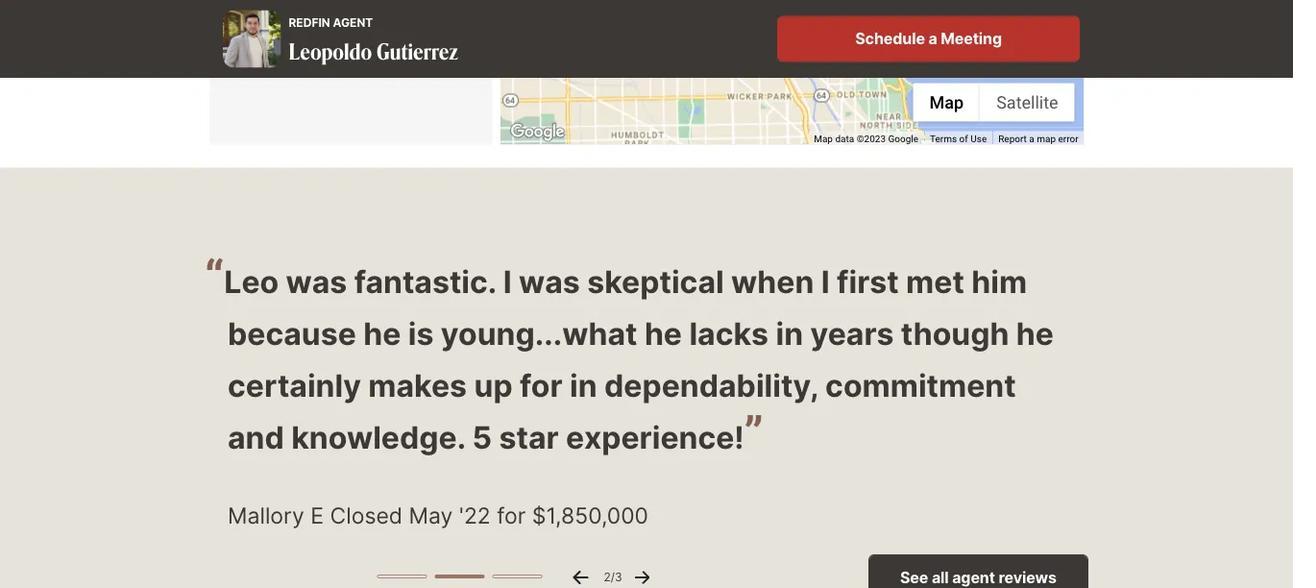 Task type: vqa. For each thing, say whether or not it's contained in the screenshot.
I to the right
yes



Task type: describe. For each thing, give the bounding box(es) containing it.
1 vertical spatial in
[[570, 366, 597, 403]]

certainly
[[228, 366, 361, 403]]

schedule a meeting button
[[778, 16, 1080, 62]]

see
[[901, 568, 929, 587]]

menu bar containing map
[[914, 83, 1075, 121]]

dependability,
[[605, 366, 819, 403]]

skeptical
[[588, 262, 724, 299]]

see all agent reviews button
[[869, 554, 1089, 588]]

1 i from the left
[[503, 262, 512, 299]]

map region
[[410, 0, 1148, 373]]

fantastic.
[[354, 262, 496, 299]]

3 he from the left
[[1017, 314, 1054, 351]]

e
[[311, 501, 324, 528]]

agent
[[333, 15, 373, 29]]

2
[[604, 570, 611, 584]]

3
[[615, 570, 623, 584]]

map for map
[[930, 92, 964, 112]]

all
[[932, 568, 949, 587]]

leopoldo gutierrez, redfin agent image
[[223, 10, 281, 68]]

map
[[1037, 133, 1056, 144]]

schedule a meeting
[[856, 29, 1003, 48]]

gutierrez
[[377, 36, 458, 65]]

redfin
[[289, 15, 330, 29]]

see all agent reviews
[[901, 568, 1057, 587]]

0 vertical spatial in
[[776, 314, 804, 351]]

5
[[472, 418, 492, 455]]

him
[[972, 262, 1028, 299]]

data
[[836, 133, 855, 144]]

up
[[474, 366, 513, 403]]

met
[[906, 262, 965, 299]]

©2023
[[857, 133, 886, 144]]

report a map error link
[[999, 133, 1079, 144]]

google
[[889, 133, 919, 144]]

lacks
[[690, 314, 769, 351]]

1 he from the left
[[364, 314, 401, 351]]

satellite
[[997, 92, 1059, 112]]

makes
[[368, 366, 467, 403]]

error
[[1059, 133, 1079, 144]]

redfin agent leopoldo gutierrez
[[289, 15, 458, 65]]

leopoldo
[[289, 36, 372, 65]]

meeting
[[941, 29, 1003, 48]]

star
[[499, 418, 559, 455]]



Task type: locate. For each thing, give the bounding box(es) containing it.
1 horizontal spatial i
[[822, 262, 830, 299]]

terms of use link
[[930, 133, 987, 144]]

in down when
[[776, 314, 804, 351]]

for right "'22"
[[497, 501, 526, 528]]

for right up
[[520, 366, 563, 403]]

leo
[[224, 262, 279, 299]]

closed
[[330, 501, 403, 528]]

1 was from the left
[[286, 262, 347, 299]]

map left data
[[814, 133, 833, 144]]

he down him
[[1017, 314, 1054, 351]]

is
[[408, 314, 434, 351]]

mallory e closed may '22 for $1,850,000
[[228, 501, 649, 528]]

0 horizontal spatial i
[[503, 262, 512, 299]]

0 horizontal spatial a
[[929, 29, 938, 48]]

first
[[837, 262, 899, 299]]

terms of use
[[930, 133, 987, 144]]

1 horizontal spatial was
[[519, 262, 580, 299]]

in
[[776, 314, 804, 351], [570, 366, 597, 403]]

leo was fantastic. i was skeptical when i first met him because he is young...what he lacks in years though he certainly makes up for in dependability, commitment and knowledge. 5 star experience!
[[224, 262, 1054, 455]]

2 i from the left
[[822, 262, 830, 299]]

2 he from the left
[[645, 314, 682, 351]]

i
[[503, 262, 512, 299], [822, 262, 830, 299]]

0 horizontal spatial was
[[286, 262, 347, 299]]

was
[[286, 262, 347, 299], [519, 262, 580, 299]]

map
[[930, 92, 964, 112], [814, 133, 833, 144]]

terms
[[930, 133, 957, 144]]

because
[[228, 314, 356, 351]]

commitment
[[826, 366, 1017, 403]]

0 horizontal spatial map
[[814, 133, 833, 144]]

he
[[364, 314, 401, 351], [645, 314, 682, 351], [1017, 314, 1054, 351]]

reviews
[[999, 568, 1057, 587]]

when
[[732, 262, 814, 299]]

was up 'young...what'
[[519, 262, 580, 299]]

a left meeting
[[929, 29, 938, 48]]

mallory
[[228, 501, 305, 528]]

/
[[611, 570, 615, 584]]

'22
[[459, 501, 491, 528]]

map for map data ©2023 google
[[814, 133, 833, 144]]

he down the skeptical
[[645, 314, 682, 351]]

1 horizontal spatial a
[[1030, 133, 1035, 144]]

agent
[[953, 568, 996, 587]]

of
[[960, 133, 969, 144]]

0 vertical spatial for
[[520, 366, 563, 403]]

map up terms
[[930, 92, 964, 112]]

0 vertical spatial a
[[929, 29, 938, 48]]

in down 'young...what'
[[570, 366, 597, 403]]

2 horizontal spatial he
[[1017, 314, 1054, 351]]

use
[[971, 133, 987, 144]]

he left is at the left
[[364, 314, 401, 351]]

0 horizontal spatial in
[[570, 366, 597, 403]]

for
[[520, 366, 563, 403], [497, 501, 526, 528]]

map button
[[914, 83, 981, 121]]

0 vertical spatial map
[[930, 92, 964, 112]]

map inside popup button
[[930, 92, 964, 112]]

a for schedule
[[929, 29, 938, 48]]

was up because
[[286, 262, 347, 299]]

1 vertical spatial for
[[497, 501, 526, 528]]

menu bar
[[914, 83, 1075, 121]]

and
[[228, 418, 284, 455]]

years
[[811, 314, 894, 351]]

0 horizontal spatial he
[[364, 314, 401, 351]]

report a map error
[[999, 133, 1079, 144]]

a inside button
[[929, 29, 938, 48]]

$1,850,000
[[532, 501, 649, 528]]

a left the "map"
[[1030, 133, 1035, 144]]

google image
[[506, 120, 570, 145]]

young...what
[[441, 314, 638, 351]]

report
[[999, 133, 1027, 144]]

1 horizontal spatial map
[[930, 92, 964, 112]]

for inside the leo was fantastic. i was skeptical when i first met him because he is young...what he lacks in years though he certainly makes up for in dependability, commitment and knowledge. 5 star experience!
[[520, 366, 563, 403]]

2 / 3
[[604, 570, 623, 584]]

1 vertical spatial a
[[1030, 133, 1035, 144]]

1 vertical spatial map
[[814, 133, 833, 144]]

though
[[901, 314, 1010, 351]]

experience!
[[566, 418, 745, 455]]

1 horizontal spatial in
[[776, 314, 804, 351]]

i up 'young...what'
[[503, 262, 512, 299]]

map data ©2023 google
[[814, 133, 919, 144]]

i left "first"
[[822, 262, 830, 299]]

satellite button
[[981, 83, 1075, 121]]

2 was from the left
[[519, 262, 580, 299]]

may
[[409, 501, 453, 528]]

a for report
[[1030, 133, 1035, 144]]

schedule
[[856, 29, 925, 48]]

1 horizontal spatial he
[[645, 314, 682, 351]]

a
[[929, 29, 938, 48], [1030, 133, 1035, 144]]

knowledge.
[[291, 418, 465, 455]]



